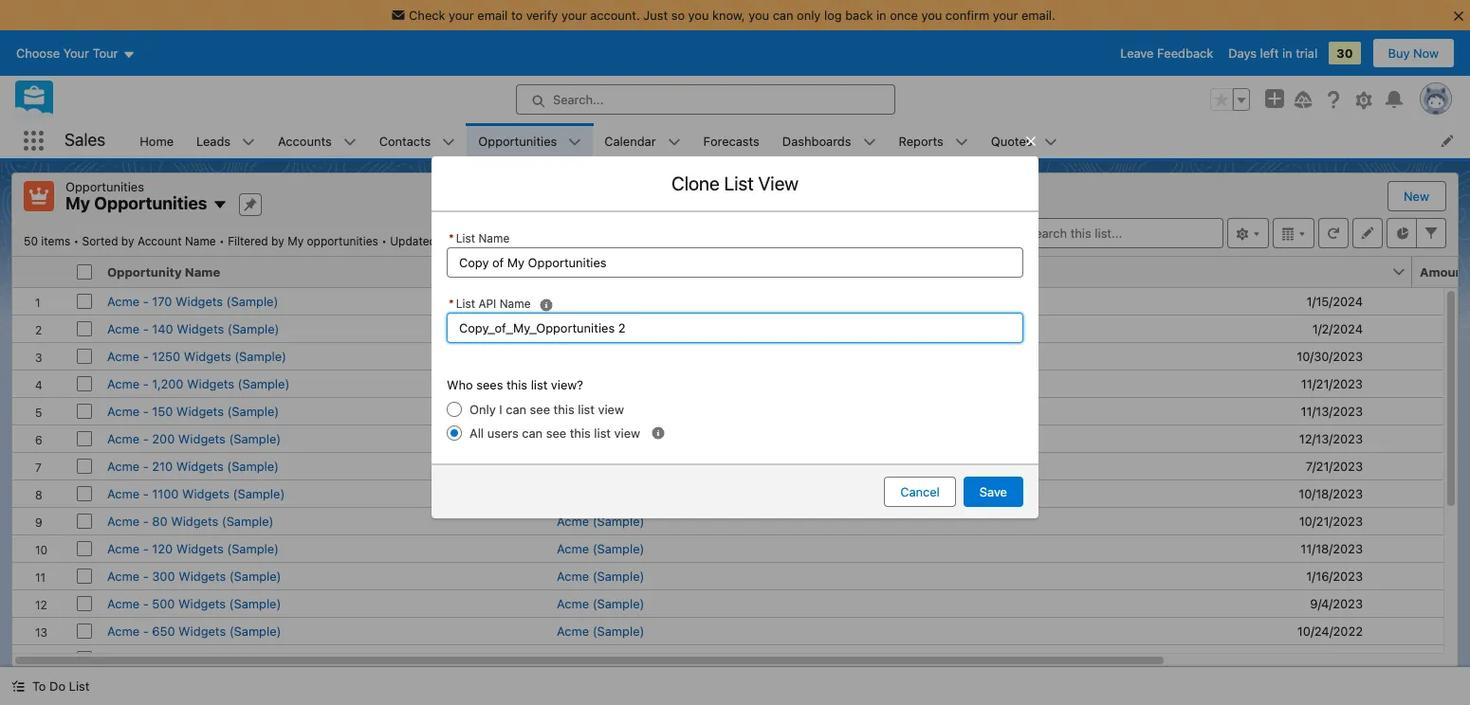Task type: describe. For each thing, give the bounding box(es) containing it.
new button
[[1389, 182, 1445, 211]]

who
[[447, 377, 473, 393]]

1/15/2024
[[1307, 294, 1363, 309]]

opportunities down 'sales'
[[65, 179, 144, 194]]

11/18/2023
[[1301, 541, 1363, 556]]

do
[[49, 679, 66, 694]]

7/21/2023
[[1306, 459, 1363, 474]]

check your email to verify your account. just so you know, you can only log back in once you confirm your email.
[[409, 8, 1056, 23]]

* list name
[[449, 231, 510, 246]]

left
[[1260, 46, 1279, 61]]

list for i
[[578, 402, 595, 417]]

1250
[[152, 349, 180, 364]]

widgets for 170
[[176, 294, 223, 309]]

amount button
[[1413, 257, 1470, 287]]

list for users
[[594, 426, 611, 441]]

list inside button
[[69, 679, 90, 694]]

all
[[470, 426, 484, 441]]

acme - 170 widgets (sample) link
[[107, 294, 278, 309]]

can for only i can see this list view
[[506, 402, 527, 417]]

acme (sample) for sixth acme (sample) link from the top
[[557, 514, 645, 529]]

opportunities inside list item
[[478, 133, 557, 148]]

forecasts
[[704, 133, 760, 148]]

api
[[479, 297, 496, 311]]

i
[[499, 402, 502, 417]]

0 vertical spatial can
[[773, 8, 794, 23]]

my opportunities
[[65, 194, 207, 213]]

3 you from the left
[[922, 8, 942, 23]]

home
[[140, 133, 174, 148]]

clone list view
[[672, 173, 799, 194]]

opportunity name element
[[100, 257, 561, 288]]

close date button
[[910, 257, 1392, 287]]

9/4/2023
[[1310, 596, 1363, 611]]

quotes
[[991, 133, 1033, 148]]

acme (sample) cell for 10/30/2023
[[549, 342, 910, 369]]

widgets for 300
[[179, 569, 226, 584]]

acme - 1,200 widgets (sample) link
[[107, 376, 290, 391]]

- for 170
[[143, 294, 149, 309]]

minute
[[449, 234, 486, 248]]

- for 1,200
[[143, 376, 149, 391]]

verify
[[526, 8, 558, 23]]

acme - 1100 widgets (sample) link
[[107, 486, 285, 501]]

1 acme (sample) link from the top
[[557, 321, 645, 336]]

50 items • sorted by account name • filtered by my opportunities • updated a minute ago
[[24, 234, 509, 248]]

10/30/2023
[[1297, 349, 1363, 364]]

reports link
[[887, 123, 955, 158]]

see for i
[[530, 402, 550, 417]]

acme (sample) for 1st acme (sample) link from the bottom of the my opportunities grid
[[557, 651, 645, 666]]

11/7/2022
[[1308, 651, 1363, 666]]

acme - 120 widgets (sample)
[[107, 541, 279, 556]]

widgets for 120
[[176, 541, 224, 556]]

130
[[152, 651, 173, 666]]

trial
[[1296, 46, 1318, 61]]

my opportunities grid
[[12, 257, 1470, 706]]

* for * list api name
[[449, 297, 454, 311]]

days left in trial
[[1229, 46, 1318, 61]]

acme - 150 widgets (sample)
[[107, 404, 279, 419]]

a
[[439, 234, 446, 248]]

acme - 500 widgets (sample) link
[[107, 596, 281, 611]]

to
[[511, 8, 523, 23]]

- for 1100
[[143, 486, 149, 501]]

1 • from the left
[[74, 234, 79, 248]]

clone
[[672, 173, 720, 194]]

close date
[[917, 264, 984, 279]]

200
[[152, 431, 175, 446]]

acme - 210 widgets (sample) link
[[107, 459, 279, 474]]

only
[[470, 402, 496, 417]]

opportunity
[[107, 264, 182, 279]]

leave
[[1121, 46, 1154, 61]]

none search field inside my opportunities|opportunities|list view element
[[996, 218, 1224, 248]]

acme (sample) for 11th acme (sample) link from the bottom
[[557, 321, 645, 336]]

acme (sample) for tenth acme (sample) link from the bottom
[[557, 376, 645, 391]]

80
[[152, 514, 168, 529]]

210
[[152, 459, 173, 474]]

opportunities
[[307, 234, 378, 248]]

my opportunities status
[[24, 234, 390, 248]]

list view controls image
[[1228, 218, 1269, 248]]

1 horizontal spatial in
[[1283, 46, 1293, 61]]

item number image
[[12, 257, 69, 287]]

leads
[[196, 133, 231, 148]]

widgets for 1250
[[184, 349, 231, 364]]

10/18/2023
[[1299, 486, 1363, 501]]

account inside button
[[557, 264, 608, 279]]

- for 140
[[143, 321, 149, 336]]

widgets for 200
[[178, 431, 226, 446]]

8 acme (sample) link from the top
[[557, 569, 645, 584]]

1 you from the left
[[688, 8, 709, 23]]

widgets for 650
[[178, 624, 226, 639]]

widgets for 1,200
[[187, 376, 234, 391]]

reports
[[899, 133, 944, 148]]

- for 650
[[143, 624, 149, 639]]

acme - 1100 widgets (sample)
[[107, 486, 285, 501]]

select list display image
[[1273, 218, 1315, 248]]

acme (sample) for acme (sample) cell related to 1/15/2024
[[557, 294, 645, 309]]

acme - 130 widgets (sample)
[[107, 651, 279, 666]]

5 acme (sample) link from the top
[[557, 459, 645, 474]]

close date element
[[910, 257, 1424, 288]]

calendar
[[605, 133, 656, 148]]

buy
[[1388, 46, 1410, 61]]

opportunity name
[[107, 264, 220, 279]]

to
[[32, 679, 46, 694]]

updated
[[390, 234, 436, 248]]

1 by from the left
[[121, 234, 134, 248]]

acme - 210 widgets (sample)
[[107, 459, 279, 474]]

120
[[152, 541, 173, 556]]

leave feedback
[[1121, 46, 1214, 61]]

view for only i can see this list view
[[598, 402, 624, 417]]

sees
[[476, 377, 503, 393]]

buy now button
[[1372, 38, 1455, 68]]

- for 80
[[143, 514, 149, 529]]

- for 200
[[143, 431, 149, 446]]

0 vertical spatial this
[[507, 377, 528, 393]]

contacts
[[379, 133, 431, 148]]

0 horizontal spatial account
[[137, 234, 182, 248]]

close
[[917, 264, 952, 279]]

opportunities down home link
[[94, 194, 207, 213]]

this for users
[[570, 426, 591, 441]]

2 your from the left
[[562, 8, 587, 23]]

1 horizontal spatial my
[[288, 234, 304, 248]]

1/2/2024
[[1313, 321, 1363, 336]]

10/24/2022
[[1298, 624, 1363, 639]]

acme - 1,200 widgets (sample)
[[107, 376, 290, 391]]

acme - 1250 widgets (sample) link
[[107, 349, 286, 364]]

only
[[797, 8, 821, 23]]

text default image
[[11, 680, 25, 694]]

11/21/2023
[[1301, 376, 1363, 391]]

0 vertical spatial in
[[877, 8, 887, 23]]

10 acme (sample) link from the top
[[557, 624, 645, 639]]

list containing home
[[128, 123, 1470, 158]]



Task type: vqa. For each thing, say whether or not it's contained in the screenshot.


Task type: locate. For each thing, give the bounding box(es) containing it.
view left text default icon
[[614, 426, 640, 441]]

widgets up acme - 1250 widgets (sample)
[[177, 321, 224, 336]]

acme - 80 widgets (sample)
[[107, 514, 274, 529]]

2 vertical spatial this
[[570, 426, 591, 441]]

amount
[[1420, 264, 1468, 279]]

view
[[598, 402, 624, 417], [614, 426, 640, 441]]

2 acme (sample) cell from the top
[[549, 342, 910, 369]]

1 horizontal spatial account
[[557, 264, 608, 279]]

0 horizontal spatial you
[[688, 8, 709, 23]]

* right 'a'
[[449, 231, 454, 246]]

12 acme (sample) from the top
[[557, 624, 645, 639]]

widgets for 1100
[[182, 486, 230, 501]]

leave feedback link
[[1121, 46, 1214, 61]]

1/16/2023
[[1307, 569, 1363, 584]]

- left 140
[[143, 321, 149, 336]]

list right 'a'
[[456, 231, 475, 246]]

5 - from the top
[[143, 404, 149, 419]]

1 horizontal spatial •
[[219, 234, 225, 248]]

your left email
[[449, 8, 474, 23]]

6 acme (sample) from the top
[[557, 431, 645, 446]]

0 horizontal spatial my
[[65, 194, 90, 213]]

- left 120
[[143, 541, 149, 556]]

5 acme (sample) from the top
[[557, 404, 645, 419]]

13 - from the top
[[143, 624, 149, 639]]

know,
[[712, 8, 745, 23]]

this for i
[[554, 402, 575, 417]]

acme - 500 widgets (sample)
[[107, 596, 281, 611]]

cancel button
[[884, 477, 956, 508]]

you right once at the top right of the page
[[922, 8, 942, 23]]

can left only
[[773, 8, 794, 23]]

account name button
[[549, 257, 889, 287]]

- for 120
[[143, 541, 149, 556]]

1 your from the left
[[449, 8, 474, 23]]

None text field
[[447, 248, 1024, 278]]

view
[[759, 173, 799, 194]]

in right "back"
[[877, 8, 887, 23]]

view?
[[551, 377, 583, 393]]

0 vertical spatial see
[[530, 402, 550, 417]]

opportunity name button
[[100, 257, 528, 287]]

view for all users can see this list view
[[614, 426, 640, 441]]

contacts list item
[[368, 123, 467, 158]]

reports list item
[[887, 123, 980, 158]]

* for * list name
[[449, 231, 454, 246]]

now
[[1414, 46, 1439, 61]]

1 vertical spatial this
[[554, 402, 575, 417]]

1 horizontal spatial your
[[562, 8, 587, 23]]

1 vertical spatial view
[[614, 426, 640, 441]]

8 acme (sample) from the top
[[557, 514, 645, 529]]

acme (sample) cell down 'account name' button
[[549, 288, 910, 314]]

• left updated
[[382, 234, 387, 248]]

acme - 650 widgets (sample) link
[[107, 624, 281, 639]]

can
[[773, 8, 794, 23], [506, 402, 527, 417], [522, 426, 543, 441]]

calendar link
[[593, 123, 667, 158]]

1 acme (sample) from the top
[[557, 294, 645, 309]]

to do list
[[32, 679, 90, 694]]

my opportunities|opportunities|list view element
[[11, 173, 1470, 706]]

widgets
[[176, 294, 223, 309], [177, 321, 224, 336], [184, 349, 231, 364], [187, 376, 234, 391], [176, 404, 224, 419], [178, 431, 226, 446], [176, 459, 224, 474], [182, 486, 230, 501], [171, 514, 218, 529], [176, 541, 224, 556], [179, 569, 226, 584], [178, 596, 226, 611], [178, 624, 226, 639], [176, 651, 224, 666]]

quotes list item
[[980, 123, 1069, 158]]

acme (sample) for 9th acme (sample) link from the bottom of the my opportunities grid
[[557, 404, 645, 419]]

acme (sample) for 3rd acme (sample) link from the bottom
[[557, 596, 645, 611]]

items
[[41, 234, 70, 248]]

- left 500
[[143, 596, 149, 611]]

in
[[877, 8, 887, 23], [1283, 46, 1293, 61]]

2 acme (sample) from the top
[[557, 321, 645, 336]]

acme (sample) for 7th acme (sample) link
[[557, 541, 645, 556]]

acme - 300 widgets (sample)
[[107, 569, 281, 584]]

acme - 1250 widgets (sample)
[[107, 349, 286, 364]]

widgets up acme - 1,200 widgets (sample) link
[[184, 349, 231, 364]]

list left view
[[724, 173, 754, 194]]

view up the all users can see this list view
[[598, 402, 624, 417]]

1100
[[152, 486, 179, 501]]

widgets for 150
[[176, 404, 224, 419]]

8 - from the top
[[143, 486, 149, 501]]

- for 300
[[143, 569, 149, 584]]

email
[[477, 8, 508, 23]]

11/13/2023
[[1301, 404, 1363, 419]]

None search field
[[996, 218, 1224, 248]]

1 vertical spatial my
[[288, 234, 304, 248]]

acme - 140 widgets (sample) link
[[107, 321, 279, 336]]

- left 1100
[[143, 486, 149, 501]]

search...
[[553, 92, 604, 107]]

13 acme (sample) from the top
[[557, 651, 645, 666]]

14 - from the top
[[143, 651, 149, 666]]

cell inside my opportunities grid
[[69, 257, 100, 288]]

list for api
[[456, 297, 475, 311]]

2 by from the left
[[271, 234, 284, 248]]

10 - from the top
[[143, 541, 149, 556]]

50
[[24, 234, 38, 248]]

acme (sample) for fourth acme (sample) link
[[557, 431, 645, 446]]

0 horizontal spatial in
[[877, 8, 887, 23]]

text default image
[[652, 427, 665, 440]]

list for view
[[724, 173, 754, 194]]

0 vertical spatial *
[[449, 231, 454, 246]]

140
[[152, 321, 173, 336]]

log
[[824, 8, 842, 23]]

sorted
[[82, 234, 118, 248]]

9 acme (sample) link from the top
[[557, 596, 645, 611]]

buy now
[[1388, 46, 1439, 61]]

150
[[152, 404, 173, 419]]

2 acme (sample) link from the top
[[557, 376, 645, 391]]

acme (sample) for 10/30/2023 acme (sample) cell
[[557, 349, 645, 364]]

1 * from the top
[[449, 231, 454, 246]]

12 - from the top
[[143, 596, 149, 611]]

acme (sample) cell
[[549, 288, 910, 314], [549, 342, 910, 369]]

you right so
[[688, 8, 709, 23]]

2 * from the top
[[449, 297, 454, 311]]

1 vertical spatial in
[[1283, 46, 1293, 61]]

•
[[74, 234, 79, 248], [219, 234, 225, 248], [382, 234, 387, 248]]

home link
[[128, 123, 185, 158]]

my
[[65, 194, 90, 213], [288, 234, 304, 248]]

once
[[890, 8, 918, 23]]

date
[[955, 264, 984, 279]]

widgets down acme - 1100 widgets (sample) link
[[171, 514, 218, 529]]

- for 500
[[143, 596, 149, 611]]

to do list button
[[0, 668, 101, 706]]

1 vertical spatial *
[[449, 297, 454, 311]]

account name element
[[549, 257, 921, 288]]

1 vertical spatial acme (sample) cell
[[549, 342, 910, 369]]

who sees this list view?
[[447, 377, 583, 393]]

widgets down acme - 650 widgets (sample) link
[[176, 651, 224, 666]]

acme - 200 widgets (sample)
[[107, 431, 281, 446]]

0 vertical spatial my
[[65, 194, 90, 213]]

leads link
[[185, 123, 242, 158]]

4 - from the top
[[143, 376, 149, 391]]

4 acme (sample) link from the top
[[557, 431, 645, 446]]

can right i
[[506, 402, 527, 417]]

list for name
[[456, 231, 475, 246]]

by right filtered
[[271, 234, 284, 248]]

1 acme (sample) cell from the top
[[549, 288, 910, 314]]

list
[[724, 173, 754, 194], [456, 231, 475, 246], [456, 297, 475, 311], [69, 679, 90, 694]]

your
[[449, 8, 474, 23], [562, 8, 587, 23], [993, 8, 1018, 23]]

* left api
[[449, 297, 454, 311]]

0 vertical spatial view
[[598, 402, 624, 417]]

acme (sample) cell for 1/15/2024
[[549, 288, 910, 314]]

leads list item
[[185, 123, 267, 158]]

dashboards link
[[771, 123, 863, 158]]

- for 1250
[[143, 349, 149, 364]]

12/13/2023
[[1299, 431, 1363, 446]]

- left 1250
[[143, 349, 149, 364]]

acme (sample) cell down account name element
[[549, 342, 910, 369]]

- for 130
[[143, 651, 149, 666]]

dashboards list item
[[771, 123, 887, 158]]

- left '80'
[[143, 514, 149, 529]]

2 • from the left
[[219, 234, 225, 248]]

- for 210
[[143, 459, 149, 474]]

1,200
[[152, 376, 184, 391]]

1 vertical spatial list
[[578, 402, 595, 417]]

- left 300
[[143, 569, 149, 584]]

1 horizontal spatial you
[[749, 8, 769, 23]]

3 your from the left
[[993, 8, 1018, 23]]

1 vertical spatial can
[[506, 402, 527, 417]]

save button
[[964, 477, 1024, 508]]

3 acme (sample) from the top
[[557, 349, 645, 364]]

accounts link
[[267, 123, 343, 158]]

- left 170
[[143, 294, 149, 309]]

11 acme (sample) link from the top
[[557, 651, 645, 666]]

opportunities list item
[[467, 123, 593, 158]]

0 horizontal spatial by
[[121, 234, 134, 248]]

widgets up acme - 1100 widgets (sample) link
[[176, 459, 224, 474]]

- left "650"
[[143, 624, 149, 639]]

2 - from the top
[[143, 321, 149, 336]]

acme (sample) for fourth acme (sample) link from the bottom of the my opportunities grid
[[557, 569, 645, 584]]

see for users
[[546, 426, 566, 441]]

acme - 150 widgets (sample) link
[[107, 404, 279, 419]]

widgets for 140
[[177, 321, 224, 336]]

widgets for 80
[[171, 514, 218, 529]]

9 - from the top
[[143, 514, 149, 529]]

see down the only i can see this list view
[[546, 426, 566, 441]]

my up items
[[65, 194, 90, 213]]

1 vertical spatial see
[[546, 426, 566, 441]]

6 acme (sample) link from the top
[[557, 514, 645, 529]]

0 vertical spatial list
[[531, 377, 548, 393]]

2 you from the left
[[749, 8, 769, 23]]

can for all users can see this list view
[[522, 426, 543, 441]]

1 - from the top
[[143, 294, 149, 309]]

• right items
[[74, 234, 79, 248]]

1 vertical spatial account
[[557, 264, 608, 279]]

back
[[845, 8, 873, 23]]

in right left
[[1283, 46, 1293, 61]]

widgets down acme - 300 widgets (sample) link
[[178, 596, 226, 611]]

3 acme (sample) link from the top
[[557, 404, 645, 419]]

item number element
[[12, 257, 69, 288]]

only i can see this list view
[[470, 402, 624, 417]]

7 acme (sample) link from the top
[[557, 541, 645, 556]]

6 - from the top
[[143, 431, 149, 446]]

2 horizontal spatial your
[[993, 8, 1018, 23]]

list left text default icon
[[594, 426, 611, 441]]

300
[[152, 569, 175, 584]]

opportunities
[[478, 133, 557, 148], [65, 179, 144, 194], [94, 194, 207, 213]]

my up opportunity name button
[[288, 234, 304, 248]]

0 vertical spatial account
[[137, 234, 182, 248]]

9 acme (sample) from the top
[[557, 541, 645, 556]]

- left 150
[[143, 404, 149, 419]]

widgets for 130
[[176, 651, 224, 666]]

• left filtered
[[219, 234, 225, 248]]

accounts list item
[[267, 123, 368, 158]]

7 - from the top
[[143, 459, 149, 474]]

2 vertical spatial can
[[522, 426, 543, 441]]

opportunities link
[[467, 123, 569, 158]]

2 horizontal spatial •
[[382, 234, 387, 248]]

- for 150
[[143, 404, 149, 419]]

save
[[980, 485, 1007, 500]]

quotes link
[[980, 123, 1044, 158]]

acme (sample) for fifth acme (sample) link from the top
[[557, 459, 645, 474]]

acme - 200 widgets (sample) link
[[107, 431, 281, 446]]

list
[[128, 123, 1470, 158]]

account name
[[557, 264, 646, 279]]

this down the view?
[[554, 402, 575, 417]]

10 acme (sample) from the top
[[557, 569, 645, 584]]

forecasts link
[[692, 123, 771, 158]]

Search My Opportunities list view. search field
[[996, 218, 1224, 248]]

accounts
[[278, 133, 332, 148]]

None text field
[[447, 313, 1024, 343]]

amount element
[[1413, 257, 1470, 288]]

your left email. on the top right
[[993, 8, 1018, 23]]

11 acme (sample) from the top
[[557, 596, 645, 611]]

widgets up acme - 300 widgets (sample) link
[[176, 541, 224, 556]]

0 horizontal spatial your
[[449, 8, 474, 23]]

this right sees
[[507, 377, 528, 393]]

acme (sample) link
[[557, 321, 645, 336], [557, 376, 645, 391], [557, 404, 645, 419], [557, 431, 645, 446], [557, 459, 645, 474], [557, 514, 645, 529], [557, 541, 645, 556], [557, 569, 645, 584], [557, 596, 645, 611], [557, 624, 645, 639], [557, 651, 645, 666]]

- left 200
[[143, 431, 149, 446]]

list down the view?
[[578, 402, 595, 417]]

list left api
[[456, 297, 475, 311]]

170
[[152, 294, 172, 309]]

search... button
[[516, 84, 896, 115]]

check
[[409, 8, 445, 23]]

acme - 80 widgets (sample) link
[[107, 514, 274, 529]]

you right know,
[[749, 8, 769, 23]]

opportunities down search...
[[478, 133, 557, 148]]

0 vertical spatial acme (sample) cell
[[549, 288, 910, 314]]

widgets down the acme - 500 widgets (sample) link
[[178, 624, 226, 639]]

widgets down acme - 1,200 widgets (sample) link
[[176, 404, 224, 419]]

by right 'sorted'
[[121, 234, 134, 248]]

7 acme (sample) from the top
[[557, 459, 645, 474]]

this down the only i can see this list view
[[570, 426, 591, 441]]

11 - from the top
[[143, 569, 149, 584]]

widgets down acme - 210 widgets (sample) link
[[182, 486, 230, 501]]

0 horizontal spatial •
[[74, 234, 79, 248]]

calendar list item
[[593, 123, 692, 158]]

can down the only i can see this list view
[[522, 426, 543, 441]]

4 acme (sample) from the top
[[557, 376, 645, 391]]

acme - 300 widgets (sample) link
[[107, 569, 281, 584]]

email.
[[1022, 8, 1056, 23]]

1 horizontal spatial by
[[271, 234, 284, 248]]

widgets for 210
[[176, 459, 224, 474]]

new
[[1404, 189, 1430, 204]]

feedback
[[1157, 46, 1214, 61]]

widgets down acme - 1250 widgets (sample)
[[187, 376, 234, 391]]

your right verify
[[562, 8, 587, 23]]

10/21/2023
[[1299, 514, 1363, 529]]

- left 130
[[143, 651, 149, 666]]

widgets for 500
[[178, 596, 226, 611]]

see
[[530, 402, 550, 417], [546, 426, 566, 441]]

3 - from the top
[[143, 349, 149, 364]]

list up the only i can see this list view
[[531, 377, 548, 393]]

widgets up the acme - 500 widgets (sample) link
[[179, 569, 226, 584]]

cell
[[69, 257, 100, 288]]

list right do
[[69, 679, 90, 694]]

account
[[137, 234, 182, 248], [557, 264, 608, 279]]

list
[[531, 377, 548, 393], [578, 402, 595, 417], [594, 426, 611, 441]]

2 vertical spatial list
[[594, 426, 611, 441]]

- left 210
[[143, 459, 149, 474]]

group
[[1210, 88, 1250, 111]]

widgets up acme - 140 widgets (sample) link
[[176, 294, 223, 309]]

see up the all users can see this list view
[[530, 402, 550, 417]]

acme (sample) for 2nd acme (sample) link from the bottom
[[557, 624, 645, 639]]

- left the 1,200
[[143, 376, 149, 391]]

just
[[644, 8, 668, 23]]

3 • from the left
[[382, 234, 387, 248]]

acme - 650 widgets (sample)
[[107, 624, 281, 639]]

widgets down acme - 150 widgets (sample) link
[[178, 431, 226, 446]]

acme - 130 widgets (sample) link
[[107, 651, 279, 666]]

2 horizontal spatial you
[[922, 8, 942, 23]]



